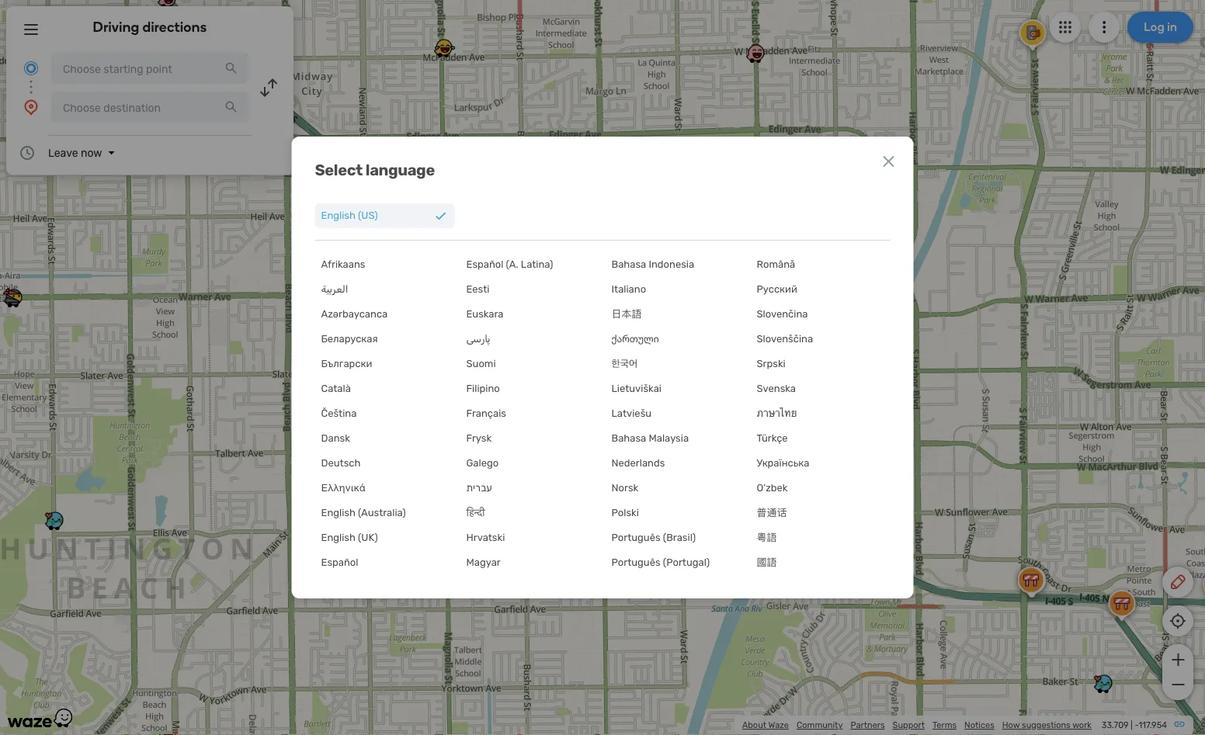 Task type: vqa. For each thing, say whether or not it's contained in the screenshot.
rename
no



Task type: describe. For each thing, give the bounding box(es) containing it.
-
[[1136, 721, 1140, 731]]

lietuviškai link
[[606, 377, 746, 402]]

(brasil)
[[663, 532, 696, 544]]

العربية link
[[315, 277, 455, 302]]

|
[[1132, 721, 1134, 731]]

english (us)
[[321, 210, 378, 222]]

slovenčina
[[757, 308, 808, 321]]

malaysia
[[649, 433, 689, 445]]

eesti link
[[460, 277, 600, 302]]

community link
[[797, 721, 843, 731]]

pencil image
[[1169, 573, 1188, 592]]

zoom out image
[[1169, 676, 1188, 695]]

select language
[[315, 161, 435, 179]]

frysk link
[[460, 427, 600, 451]]

日本語 link
[[606, 302, 746, 327]]

português (portugal) link
[[606, 551, 746, 576]]

עברית‎
[[467, 483, 492, 495]]

українська link
[[751, 451, 891, 476]]

117.954
[[1140, 721, 1168, 731]]

پارسی
[[467, 333, 491, 345]]

galego
[[467, 458, 499, 470]]

bahasa malaysia
[[612, 433, 689, 445]]

notices link
[[965, 721, 995, 731]]

català
[[321, 383, 351, 395]]

粵語
[[757, 532, 777, 544]]

driving
[[93, 19, 139, 35]]

magyar link
[[460, 551, 600, 576]]

norsk link
[[606, 476, 746, 501]]

latina)
[[521, 259, 554, 271]]

slovenčina link
[[751, 302, 891, 327]]

bahasa indonesia
[[612, 259, 695, 271]]

hrvatski link
[[460, 526, 600, 551]]

galego link
[[460, 451, 600, 476]]

deutsch
[[321, 458, 361, 470]]

norsk
[[612, 483, 639, 495]]

english (australia) link
[[315, 501, 455, 526]]

bahasa for bahasa indonesia
[[612, 259, 647, 271]]

azərbaycanca
[[321, 308, 388, 321]]

filipino
[[467, 383, 500, 395]]

o'zbek
[[757, 483, 788, 495]]

català link
[[315, 377, 455, 402]]

nederlands link
[[606, 451, 746, 476]]

svenska link
[[751, 377, 891, 402]]

Choose destination text field
[[51, 92, 249, 123]]

euskara
[[467, 308, 504, 321]]

ქართული link
[[606, 327, 746, 352]]

euskara link
[[460, 302, 600, 327]]

current location image
[[22, 59, 40, 78]]

svenska
[[757, 383, 796, 395]]

checkmark image
[[433, 208, 449, 224]]

about waze link
[[743, 721, 789, 731]]

français
[[467, 408, 507, 420]]

español for español
[[321, 557, 359, 569]]

link image
[[1174, 719, 1187, 731]]

work
[[1073, 721, 1093, 731]]

indonesia
[[649, 259, 695, 271]]

english (uk) link
[[315, 526, 455, 551]]

zoom in image
[[1169, 651, 1188, 670]]

leave now
[[48, 146, 102, 159]]

english (uk)
[[321, 532, 378, 544]]

español for español (a. latina)
[[467, 259, 504, 271]]

latviešu link
[[606, 402, 746, 427]]

afrikaans link
[[315, 253, 455, 277]]

directions
[[143, 19, 207, 35]]

filipino link
[[460, 377, 600, 402]]

ελληνικά
[[321, 483, 366, 495]]

हिन्दी
[[467, 507, 485, 519]]

eesti
[[467, 284, 490, 296]]

國語 link
[[751, 551, 891, 576]]

english for english (australia)
[[321, 507, 356, 519]]

bahasa for bahasa malaysia
[[612, 433, 647, 445]]

now
[[81, 146, 102, 159]]

how suggestions work link
[[1003, 721, 1093, 731]]

lietuviškai
[[612, 383, 662, 395]]

(australia)
[[358, 507, 406, 519]]

čeština link
[[315, 402, 455, 427]]

ภาษาไทย link
[[751, 402, 891, 427]]

bahasa malaysia link
[[606, 427, 746, 451]]

español link
[[315, 551, 455, 576]]

support
[[893, 721, 925, 731]]

support link
[[893, 721, 925, 731]]

dansk
[[321, 433, 350, 445]]

driving directions
[[93, 19, 207, 35]]

українська
[[757, 458, 810, 470]]

português for português (brasil)
[[612, 532, 661, 544]]

polski
[[612, 507, 639, 519]]

português for português (portugal)
[[612, 557, 661, 569]]

português (brasil)
[[612, 532, 696, 544]]



Task type: locate. For each thing, give the bounding box(es) containing it.
國語
[[757, 557, 777, 569]]

partners link
[[851, 721, 886, 731]]

bahasa inside 'link'
[[612, 259, 647, 271]]

português inside português (portugal) link
[[612, 557, 661, 569]]

português down português (brasil)
[[612, 557, 661, 569]]

0 vertical spatial bahasa
[[612, 259, 647, 271]]

english inside english (us) link
[[321, 210, 356, 222]]

english (us) link
[[315, 204, 455, 228]]

notices
[[965, 721, 995, 731]]

粵語 link
[[751, 526, 891, 551]]

italiano link
[[606, 277, 746, 302]]

33.709 | -117.954
[[1102, 721, 1168, 731]]

clock image
[[18, 144, 37, 162]]

slovenščina link
[[751, 327, 891, 352]]

0 vertical spatial english
[[321, 210, 356, 222]]

polski link
[[606, 501, 746, 526]]

0 vertical spatial español
[[467, 259, 504, 271]]

(us)
[[358, 210, 378, 222]]

한국어 link
[[606, 352, 746, 377]]

2 bahasa from the top
[[612, 433, 647, 445]]

español (a. latina)
[[467, 259, 554, 271]]

english
[[321, 210, 356, 222], [321, 507, 356, 519], [321, 532, 356, 544]]

čeština
[[321, 408, 357, 420]]

العربية
[[321, 284, 349, 296]]

1 vertical spatial português
[[612, 557, 661, 569]]

english (australia)
[[321, 507, 406, 519]]

türkçe link
[[751, 427, 891, 451]]

2 english from the top
[[321, 507, 356, 519]]

english inside english (australia) link
[[321, 507, 356, 519]]

0 vertical spatial português
[[612, 532, 661, 544]]

terms link
[[933, 721, 957, 731]]

partners
[[851, 721, 886, 731]]

english for english (us)
[[321, 210, 356, 222]]

bahasa indonesia link
[[606, 253, 746, 277]]

ქართული
[[612, 333, 659, 345]]

हिन्दी link
[[460, 501, 600, 526]]

español
[[467, 259, 504, 271], [321, 557, 359, 569]]

پارسی link
[[460, 327, 600, 352]]

русский link
[[751, 277, 891, 302]]

slovenščina
[[757, 333, 814, 345]]

language
[[366, 161, 435, 179]]

беларуская
[[321, 333, 378, 345]]

english left (us)
[[321, 210, 356, 222]]

english down ελληνικά
[[321, 507, 356, 519]]

nederlands
[[612, 458, 665, 470]]

about waze community partners support terms notices how suggestions work
[[743, 721, 1093, 731]]

srpski
[[757, 358, 786, 370]]

español down english (uk)
[[321, 557, 359, 569]]

español inside "link"
[[467, 259, 504, 271]]

1 vertical spatial english
[[321, 507, 356, 519]]

2 português from the top
[[612, 557, 661, 569]]

azərbaycanca link
[[315, 302, 455, 327]]

x image
[[880, 152, 899, 171]]

español (a. latina) link
[[460, 253, 600, 277]]

беларуская link
[[315, 327, 455, 352]]

1 horizontal spatial español
[[467, 259, 504, 271]]

1 vertical spatial español
[[321, 557, 359, 569]]

2 vertical spatial english
[[321, 532, 356, 544]]

1 english from the top
[[321, 210, 356, 222]]

日本語
[[612, 308, 642, 321]]

suggestions
[[1023, 721, 1071, 731]]

français link
[[460, 402, 600, 427]]

1 bahasa from the top
[[612, 259, 647, 271]]

Choose starting point text field
[[51, 53, 249, 84]]

português (brasil) link
[[606, 526, 746, 551]]

português down polski
[[612, 532, 661, 544]]

普通话 link
[[751, 501, 891, 526]]

dansk link
[[315, 427, 455, 451]]

(a.
[[506, 259, 519, 271]]

location image
[[22, 98, 40, 117]]

terms
[[933, 721, 957, 731]]

1 português from the top
[[612, 532, 661, 544]]

about
[[743, 721, 767, 731]]

español up eesti
[[467, 259, 504, 271]]

hrvatski
[[467, 532, 505, 544]]

english left (uk)
[[321, 532, 356, 544]]

1 vertical spatial bahasa
[[612, 433, 647, 445]]

普通话
[[757, 507, 788, 519]]

how
[[1003, 721, 1021, 731]]

bahasa up italiano at the right of the page
[[612, 259, 647, 271]]

select
[[315, 161, 363, 179]]

3 english from the top
[[321, 532, 356, 544]]

ภาษาไทย
[[757, 408, 798, 420]]

português inside português (brasil) link
[[612, 532, 661, 544]]

(uk)
[[358, 532, 378, 544]]

português (portugal)
[[612, 557, 710, 569]]

bahasa down latviešu
[[612, 433, 647, 445]]

o'zbek link
[[751, 476, 891, 501]]

srpski link
[[751, 352, 891, 377]]

ελληνικά link
[[315, 476, 455, 501]]

magyar
[[467, 557, 501, 569]]

english for english (uk)
[[321, 532, 356, 544]]

afrikaans
[[321, 259, 366, 271]]

0 horizontal spatial español
[[321, 557, 359, 569]]

български
[[321, 358, 372, 370]]



